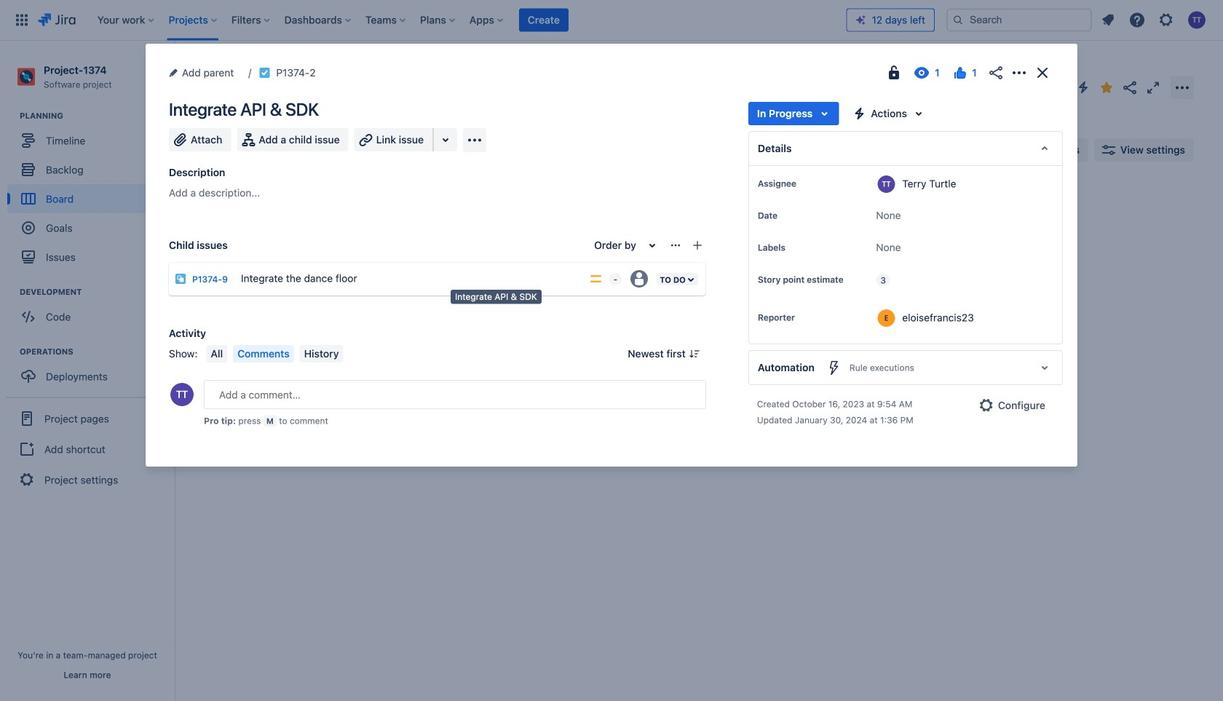 Task type: locate. For each thing, give the bounding box(es) containing it.
primary element
[[9, 0, 847, 40]]

1 vertical spatial heading
[[20, 286, 174, 298]]

copy link to issue image
[[313, 66, 325, 78]]

task image
[[259, 67, 270, 79]]

tooltip
[[451, 290, 542, 304]]

3 heading from the top
[[20, 346, 174, 358]]

automation element
[[749, 350, 1063, 385]]

heading
[[20, 110, 174, 122], [20, 286, 174, 298], [20, 346, 174, 358]]

star p1374 board image
[[1098, 79, 1116, 97]]

Add a comment… field
[[204, 380, 706, 409]]

0 vertical spatial heading
[[20, 110, 174, 122]]

jira image
[[38, 11, 76, 29], [38, 11, 76, 29]]

2 vertical spatial heading
[[20, 346, 174, 358]]

goal image
[[22, 222, 35, 235]]

task image
[[422, 295, 433, 306]]

priority: medium image
[[589, 272, 603, 286]]

dialog
[[146, 44, 1078, 467]]

actions image
[[1011, 64, 1028, 82]]

banner
[[0, 0, 1224, 41]]

no restrictions image
[[886, 64, 903, 82]]

create child image
[[692, 240, 703, 251]]

enter full screen image
[[1145, 79, 1162, 97]]

menu bar
[[204, 345, 346, 363]]

close image
[[1034, 64, 1052, 82]]

group
[[7, 110, 174, 276], [7, 286, 174, 336], [7, 346, 174, 396], [6, 397, 169, 501]]

details element
[[749, 131, 1063, 166]]



Task type: vqa. For each thing, say whether or not it's contained in the screenshot.
the top heading
yes



Task type: describe. For each thing, give the bounding box(es) containing it.
2 heading from the top
[[20, 286, 174, 298]]

Search this board text field
[[205, 137, 272, 163]]

add people image
[[358, 141, 376, 159]]

sidebar element
[[0, 41, 175, 701]]

issue type: subtask image
[[175, 273, 186, 285]]

search image
[[953, 14, 964, 26]]

issue actions image
[[670, 240, 682, 251]]

0 of 1 child issues complete image
[[559, 295, 570, 306]]

Search field
[[947, 8, 1093, 32]]

link web pages and more image
[[437, 131, 455, 149]]

0 of 1 child issues complete image
[[559, 295, 570, 306]]

add app image
[[466, 131, 484, 149]]

1 heading from the top
[[20, 110, 174, 122]]



